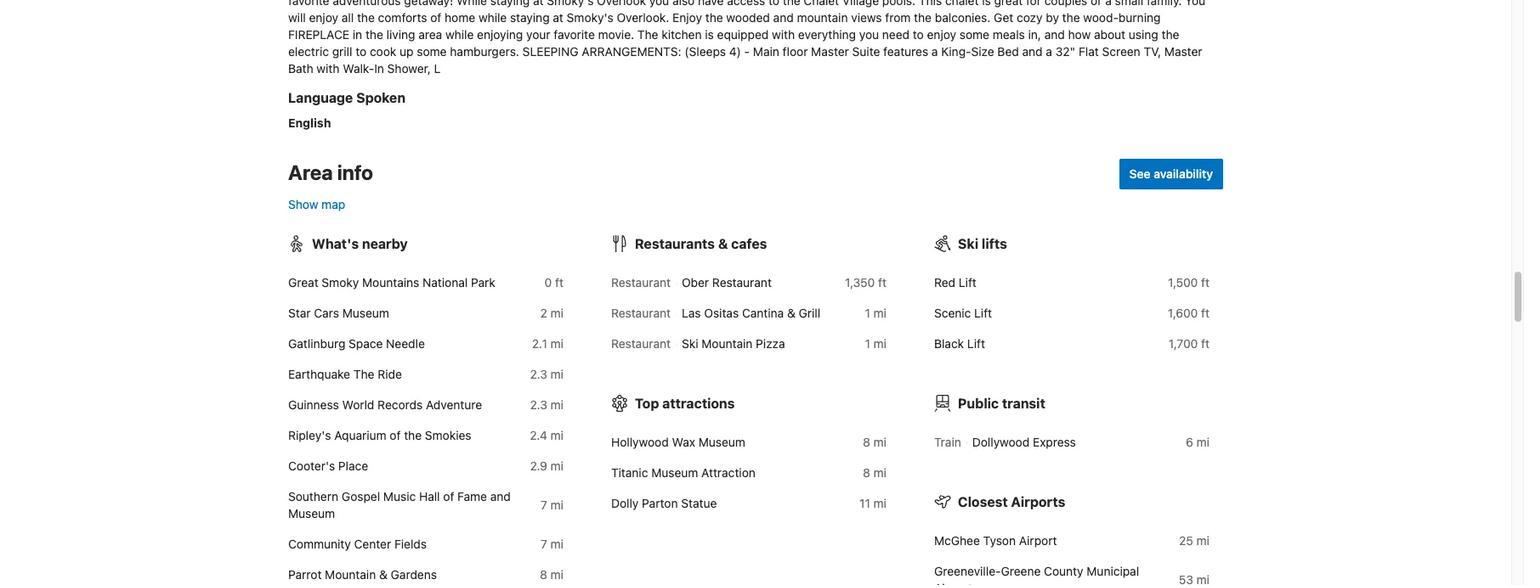 Task type: describe. For each thing, give the bounding box(es) containing it.
hollywood
[[611, 435, 669, 450]]

great
[[288, 275, 318, 290]]

1,500 ft
[[1168, 275, 1210, 290]]

mi for earthquake the ride
[[551, 367, 564, 382]]

2.3 for earthquake the ride
[[530, 367, 547, 382]]

restaurant up las ositas cantina & grill
[[712, 275, 772, 290]]

restaurant for las
[[611, 306, 671, 320]]

museum down hollywood wax museum
[[651, 466, 698, 480]]

ripley's
[[288, 428, 331, 443]]

gatlinburg space needle
[[288, 337, 425, 351]]

ft right 1,600
[[1201, 306, 1210, 320]]

greene
[[1001, 564, 1041, 579]]

center
[[354, 537, 391, 552]]

park
[[471, 275, 495, 290]]

8 mi for titanic museum attraction
[[863, 466, 887, 480]]

mi for cooter's place
[[551, 459, 564, 473]]

25 mi
[[1179, 534, 1210, 548]]

ft for restaurants & cafes
[[878, 275, 887, 290]]

map
[[321, 197, 345, 212]]

0
[[545, 275, 552, 290]]

mcghee
[[934, 534, 980, 548]]

area info
[[288, 161, 373, 184]]

2.1
[[532, 337, 547, 351]]

restaurants & cafes
[[635, 236, 767, 252]]

2 horizontal spatial &
[[787, 306, 795, 320]]

1 for las ositas cantina & grill
[[865, 306, 870, 320]]

0 horizontal spatial of
[[390, 428, 401, 443]]

closest
[[958, 495, 1008, 510]]

parton
[[642, 496, 678, 511]]

parrot mountain & gardens
[[288, 568, 437, 582]]

language spoken
[[288, 90, 405, 105]]

availability
[[1154, 167, 1213, 181]]

community
[[288, 537, 351, 552]]

express
[[1033, 435, 1076, 450]]

2 mi
[[540, 306, 564, 320]]

ski mountain pizza
[[682, 337, 785, 351]]

airports
[[1011, 495, 1065, 510]]

nearby
[[362, 236, 408, 252]]

star cars museum
[[288, 306, 389, 320]]

7 mi for community center fields
[[541, 537, 564, 552]]

7 mi for southern gospel music hall of fame and museum
[[541, 498, 564, 513]]

cooter's
[[288, 459, 335, 473]]

1 horizontal spatial &
[[718, 236, 728, 252]]

gardens
[[391, 568, 437, 582]]

show map
[[288, 197, 345, 212]]

pizza
[[756, 337, 785, 351]]

earthquake the ride
[[288, 367, 402, 382]]

what's
[[312, 236, 359, 252]]

aquarium
[[334, 428, 386, 443]]

dolly parton statue
[[611, 496, 717, 511]]

ober restaurant
[[682, 275, 772, 290]]

restaurant for ski
[[611, 337, 671, 351]]

adventure
[[426, 398, 482, 412]]

train
[[934, 435, 961, 450]]

lift for red lift
[[959, 275, 977, 290]]

smokies
[[425, 428, 471, 443]]

mi for guinness world records adventure
[[551, 398, 564, 412]]

top
[[635, 396, 659, 411]]

1 for ski mountain pizza
[[865, 337, 870, 351]]

municipal
[[1087, 564, 1139, 579]]

ripley's aquarium of the smokies
[[288, 428, 471, 443]]

scenic
[[934, 306, 971, 320]]

space
[[349, 337, 383, 351]]

the
[[353, 367, 374, 382]]

hollywood wax museum
[[611, 435, 745, 450]]

records
[[378, 398, 423, 412]]

national
[[423, 275, 468, 290]]

public transit
[[958, 396, 1045, 411]]

25
[[1179, 534, 1193, 548]]

las ositas cantina & grill
[[682, 306, 820, 320]]

11 mi
[[860, 496, 887, 511]]

black lift
[[934, 337, 985, 351]]

titanic museum attraction
[[611, 466, 756, 480]]

8 mi for hollywood wax museum
[[863, 435, 887, 450]]

mi for dolly parton statue
[[874, 496, 887, 511]]

spoken
[[356, 90, 405, 105]]

1,700
[[1169, 337, 1198, 351]]

2
[[540, 306, 547, 320]]

mountain for parrot
[[325, 568, 376, 582]]

mountains
[[362, 275, 419, 290]]

8 for hollywood wax museum
[[863, 435, 870, 450]]

red
[[934, 275, 955, 290]]

and
[[490, 490, 511, 504]]

of inside southern gospel music hall of fame and museum
[[443, 490, 454, 504]]

see
[[1129, 167, 1151, 181]]

fame
[[457, 490, 487, 504]]

smoky
[[322, 275, 359, 290]]

11
[[860, 496, 870, 511]]

museum up attraction
[[698, 435, 745, 450]]

ft for ski lifts
[[1201, 275, 1210, 290]]

mi for hollywood wax museum
[[874, 435, 887, 450]]

needle
[[386, 337, 425, 351]]

2.9 mi
[[530, 459, 564, 473]]

guinness
[[288, 398, 339, 412]]

greeneville-
[[934, 564, 1001, 579]]

museum up space
[[342, 306, 389, 320]]

dollywood express
[[972, 435, 1076, 450]]

1 mi for ski mountain pizza
[[865, 337, 887, 351]]

show
[[288, 197, 318, 212]]

area
[[288, 161, 333, 184]]

6
[[1186, 435, 1193, 450]]



Task type: locate. For each thing, give the bounding box(es) containing it.
restaurant down restaurants
[[611, 275, 671, 290]]

ft right 1,700
[[1201, 337, 1210, 351]]

2 vertical spatial 8 mi
[[540, 568, 564, 582]]

ski lifts
[[958, 236, 1007, 252]]

2 7 from the top
[[541, 537, 547, 552]]

7 for community center fields
[[541, 537, 547, 552]]

ft for what's nearby
[[555, 275, 564, 290]]

ski down las
[[682, 337, 698, 351]]

airport inside greeneville-greene county municipal airport
[[934, 581, 972, 586]]

restaurant up top
[[611, 337, 671, 351]]

1 vertical spatial 7 mi
[[541, 537, 564, 552]]

7 for southern gospel music hall of fame and museum
[[541, 498, 547, 513]]

0 vertical spatial 2.3
[[530, 367, 547, 382]]

lift for scenic lift
[[974, 306, 992, 320]]

airport up greeneville-greene county municipal airport
[[1019, 534, 1057, 548]]

0 vertical spatial 1 mi
[[865, 306, 887, 320]]

see availability
[[1129, 167, 1213, 181]]

restaurant
[[611, 275, 671, 290], [712, 275, 772, 290], [611, 306, 671, 320], [611, 337, 671, 351]]

2.3 down 2.1 in the bottom left of the page
[[530, 367, 547, 382]]

museum
[[342, 306, 389, 320], [698, 435, 745, 450], [651, 466, 698, 480], [288, 507, 335, 521]]

mi for community center fields
[[551, 537, 564, 552]]

mountain down community center fields
[[325, 568, 376, 582]]

gospel
[[342, 490, 380, 504]]

southern
[[288, 490, 338, 504]]

1 2.3 mi from the top
[[530, 367, 564, 382]]

mi for star cars museum
[[551, 306, 564, 320]]

airport down greeneville-
[[934, 581, 972, 586]]

1 vertical spatial 1 mi
[[865, 337, 887, 351]]

1 mi for las ositas cantina & grill
[[865, 306, 887, 320]]

gatlinburg
[[288, 337, 345, 351]]

1 1 from the top
[[865, 306, 870, 320]]

1,700 ft
[[1169, 337, 1210, 351]]

0 vertical spatial airport
[[1019, 534, 1057, 548]]

scenic lift
[[934, 306, 992, 320]]

ft right 1,350
[[878, 275, 887, 290]]

8 for titanic museum attraction
[[863, 466, 870, 480]]

2 vertical spatial &
[[379, 568, 387, 582]]

lift right red
[[959, 275, 977, 290]]

ositas
[[704, 306, 739, 320]]

1 horizontal spatial airport
[[1019, 534, 1057, 548]]

6 mi
[[1186, 435, 1210, 450]]

1 vertical spatial mountain
[[325, 568, 376, 582]]

ski for ski mountain pizza
[[682, 337, 698, 351]]

0 horizontal spatial ski
[[682, 337, 698, 351]]

1,350
[[845, 275, 875, 290]]

0 vertical spatial 2.3 mi
[[530, 367, 564, 382]]

lift for black lift
[[967, 337, 985, 351]]

place
[[338, 459, 368, 473]]

8 mi for parrot mountain & gardens
[[540, 568, 564, 582]]

black
[[934, 337, 964, 351]]

0 vertical spatial of
[[390, 428, 401, 443]]

1,500
[[1168, 275, 1198, 290]]

2 2.3 mi from the top
[[530, 398, 564, 412]]

mountain for ski
[[702, 337, 753, 351]]

public
[[958, 396, 999, 411]]

7
[[541, 498, 547, 513], [541, 537, 547, 552]]

2.3 up 2.4
[[530, 398, 547, 412]]

world
[[342, 398, 374, 412]]

earthquake
[[288, 367, 350, 382]]

1 vertical spatial 7
[[541, 537, 547, 552]]

music
[[383, 490, 416, 504]]

2.4 mi
[[530, 428, 564, 443]]

parrot
[[288, 568, 322, 582]]

cooter's place
[[288, 459, 368, 473]]

2 vertical spatial lift
[[967, 337, 985, 351]]

of right 'hall'
[[443, 490, 454, 504]]

the
[[404, 428, 422, 443]]

wax
[[672, 435, 695, 450]]

lifts
[[982, 236, 1007, 252]]

greeneville-greene county municipal airport
[[934, 564, 1139, 586]]

2.4
[[530, 428, 547, 443]]

1 7 from the top
[[541, 498, 547, 513]]

0 vertical spatial &
[[718, 236, 728, 252]]

airport
[[1019, 534, 1057, 548], [934, 581, 972, 586]]

mi for gatlinburg space needle
[[551, 337, 564, 351]]

1
[[865, 306, 870, 320], [865, 337, 870, 351]]

ft
[[555, 275, 564, 290], [878, 275, 887, 290], [1201, 275, 1210, 290], [1201, 306, 1210, 320], [1201, 337, 1210, 351]]

2 2.3 from the top
[[530, 398, 547, 412]]

1 vertical spatial 1
[[865, 337, 870, 351]]

restaurant left las
[[611, 306, 671, 320]]

0 vertical spatial 1
[[865, 306, 870, 320]]

2.3 mi up 2.4 mi
[[530, 398, 564, 412]]

transit
[[1002, 396, 1045, 411]]

mountain
[[702, 337, 753, 351], [325, 568, 376, 582]]

0 vertical spatial 7
[[541, 498, 547, 513]]

great smoky mountains national park
[[288, 275, 495, 290]]

1 vertical spatial 2.3
[[530, 398, 547, 412]]

2.3 mi for earthquake the ride
[[530, 367, 564, 382]]

what's nearby
[[312, 236, 408, 252]]

& left the "cafes"
[[718, 236, 728, 252]]

1 vertical spatial of
[[443, 490, 454, 504]]

of
[[390, 428, 401, 443], [443, 490, 454, 504]]

0 vertical spatial 7 mi
[[541, 498, 564, 513]]

1 1 mi from the top
[[865, 306, 887, 320]]

tyson
[[983, 534, 1016, 548]]

1 mi
[[865, 306, 887, 320], [865, 337, 887, 351]]

mcghee tyson airport
[[934, 534, 1057, 548]]

0 vertical spatial 8 mi
[[863, 435, 887, 450]]

1 2.3 from the top
[[530, 367, 547, 382]]

language
[[288, 90, 353, 105]]

museum inside southern gospel music hall of fame and museum
[[288, 507, 335, 521]]

1 vertical spatial 8 mi
[[863, 466, 887, 480]]

2 7 mi from the top
[[541, 537, 564, 552]]

mi for mcghee tyson airport
[[1197, 534, 1210, 548]]

2.3 mi down 2.1 mi on the left bottom
[[530, 367, 564, 382]]

0 vertical spatial ski
[[958, 236, 978, 252]]

restaurant for ober
[[611, 275, 671, 290]]

ski left lifts
[[958, 236, 978, 252]]

0 vertical spatial lift
[[959, 275, 977, 290]]

2 1 mi from the top
[[865, 337, 887, 351]]

1 vertical spatial airport
[[934, 581, 972, 586]]

1,600 ft
[[1168, 306, 1210, 320]]

1 vertical spatial 2.3 mi
[[530, 398, 564, 412]]

0 horizontal spatial airport
[[934, 581, 972, 586]]

1 7 mi from the top
[[541, 498, 564, 513]]

2 1 from the top
[[865, 337, 870, 351]]

community center fields
[[288, 537, 427, 552]]

mi for ripley's aquarium of the smokies
[[551, 428, 564, 443]]

ft right '1,500'
[[1201, 275, 1210, 290]]

english
[[288, 116, 331, 130]]

titanic
[[611, 466, 648, 480]]

ft right "0"
[[555, 275, 564, 290]]

1 horizontal spatial mountain
[[702, 337, 753, 351]]

mi for parrot mountain & gardens
[[551, 568, 564, 582]]

1 vertical spatial &
[[787, 306, 795, 320]]

1,350 ft
[[845, 275, 887, 290]]

1 horizontal spatial ski
[[958, 236, 978, 252]]

attraction
[[701, 466, 756, 480]]

mi for southern gospel music hall of fame and museum
[[551, 498, 564, 513]]

0 vertical spatial mountain
[[702, 337, 753, 351]]

0 vertical spatial 8
[[863, 435, 870, 450]]

2.3 mi for guinness world records adventure
[[530, 398, 564, 412]]

dollywood
[[972, 435, 1030, 450]]

ober
[[682, 275, 709, 290]]

show map link
[[288, 197, 345, 212]]

closest airports
[[958, 495, 1065, 510]]

8 for parrot mountain & gardens
[[540, 568, 547, 582]]

star
[[288, 306, 311, 320]]

1 vertical spatial ski
[[682, 337, 698, 351]]

ski for ski lifts
[[958, 236, 978, 252]]

lift right scenic
[[974, 306, 992, 320]]

1 horizontal spatial of
[[443, 490, 454, 504]]

county
[[1044, 564, 1083, 579]]

grill
[[799, 306, 820, 320]]

fields
[[394, 537, 427, 552]]

ride
[[378, 367, 402, 382]]

& left grill
[[787, 306, 795, 320]]

hall
[[419, 490, 440, 504]]

0 horizontal spatial mountain
[[325, 568, 376, 582]]

guinness world records adventure
[[288, 398, 482, 412]]

2 vertical spatial 8
[[540, 568, 547, 582]]

see availability button
[[1119, 159, 1223, 189]]

lift right black
[[967, 337, 985, 351]]

museum down southern
[[288, 507, 335, 521]]

las
[[682, 306, 701, 320]]

mountain down ositas
[[702, 337, 753, 351]]

0 horizontal spatial &
[[379, 568, 387, 582]]

info
[[337, 161, 373, 184]]

1 vertical spatial 8
[[863, 466, 870, 480]]

of left the
[[390, 428, 401, 443]]

2.3 for guinness world records adventure
[[530, 398, 547, 412]]

statue
[[681, 496, 717, 511]]

& left gardens
[[379, 568, 387, 582]]

1 vertical spatial lift
[[974, 306, 992, 320]]

dolly
[[611, 496, 639, 511]]

mi for titanic museum attraction
[[874, 466, 887, 480]]

0 ft
[[545, 275, 564, 290]]



Task type: vqa. For each thing, say whether or not it's contained in the screenshot.
3rd nights from the bottom of the page
no



